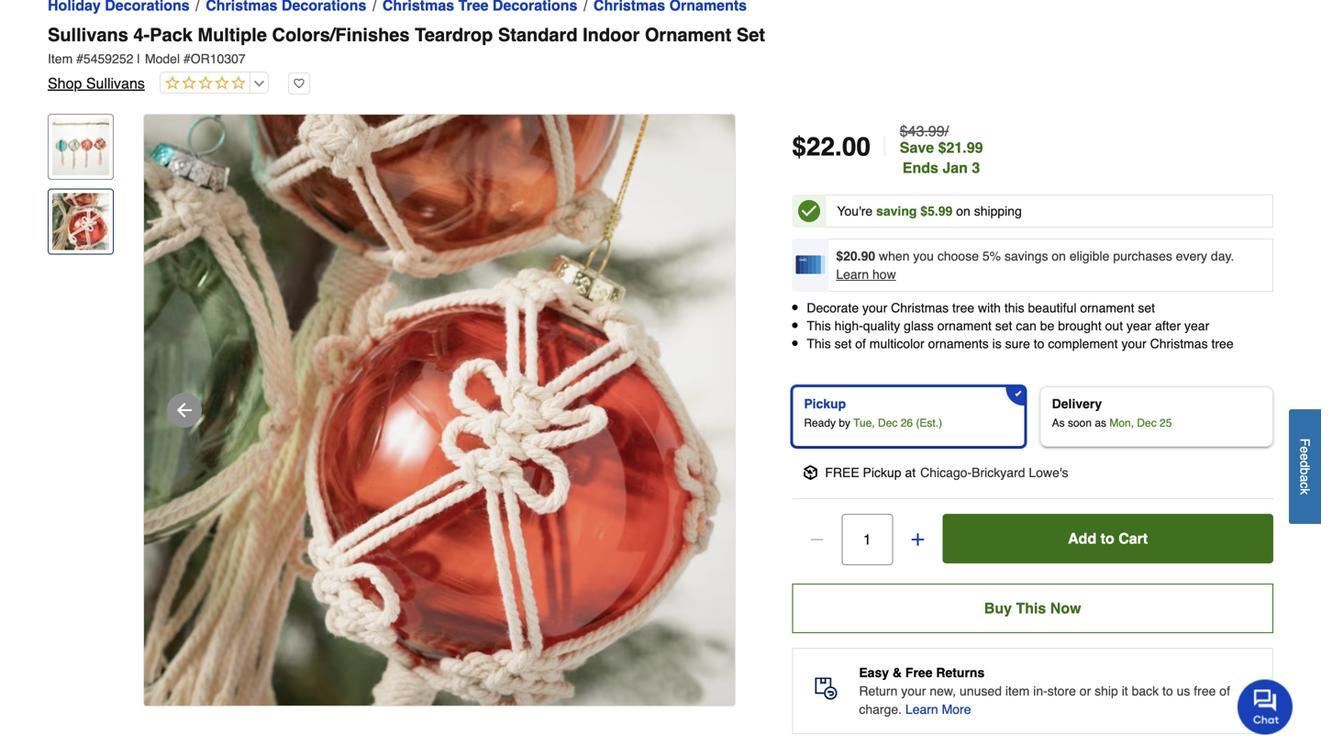Task type: describe. For each thing, give the bounding box(es) containing it.
your inside easy & free returns return your new, unused item in-store or ship it back to us free of charge.
[[902, 684, 927, 698]]

shop
[[48, 75, 82, 92]]

arrow left image
[[173, 399, 196, 421]]

more
[[942, 702, 972, 717]]

add to cart button
[[943, 514, 1274, 563]]

00
[[843, 132, 871, 162]]

buy
[[985, 600, 1013, 617]]

jan
[[943, 159, 968, 176]]

add to cart
[[1069, 530, 1149, 547]]

1 e from the top
[[1298, 446, 1313, 453]]

1 horizontal spatial pickup
[[863, 465, 902, 480]]

1 vertical spatial this
[[807, 337, 831, 351]]

item
[[1006, 684, 1030, 698]]

ornaments
[[929, 337, 989, 351]]

chicago-
[[921, 465, 972, 480]]

complement
[[1049, 337, 1119, 351]]

in-
[[1034, 684, 1048, 698]]

multiple
[[198, 24, 267, 45]]

c
[[1298, 482, 1313, 488]]

as
[[1053, 417, 1065, 429]]

sure
[[1006, 337, 1031, 351]]

shipping
[[975, 204, 1022, 218]]

4-
[[133, 24, 150, 45]]

1 # from the left
[[76, 51, 83, 66]]

to inside easy & free returns return your new, unused item in-store or ship it back to us free of charge.
[[1163, 684, 1174, 698]]

25
[[1160, 417, 1173, 429]]

item number 5 4 5 9 2 5 2 and model number o r 1 0 3 0 7 element
[[48, 50, 1274, 68]]

it
[[1122, 684, 1129, 698]]

ends
[[903, 159, 939, 176]]

1 vertical spatial tree
[[1212, 337, 1234, 351]]

pickup inside pickup ready by tue, dec 26 (est.)
[[804, 396, 847, 411]]

to inside button
[[1101, 530, 1115, 547]]

brought
[[1059, 319, 1102, 333]]

/
[[945, 123, 949, 140]]

soon
[[1069, 417, 1092, 429]]

sullivans  #or10307 - 2 image
[[144, 115, 735, 706]]

learn more
[[906, 702, 972, 717]]

you're
[[838, 204, 873, 218]]

check circle filled image
[[799, 200, 821, 222]]

22
[[807, 132, 835, 162]]

pack
[[150, 24, 193, 45]]

of inside easy & free returns return your new, unused item in-store or ship it back to us free of charge.
[[1220, 684, 1231, 698]]

eligible
[[1070, 249, 1110, 263]]

shop sullivans
[[48, 75, 145, 92]]

add
[[1069, 530, 1097, 547]]

day.
[[1212, 249, 1235, 263]]

pickup ready by tue, dec 26 (est.)
[[804, 396, 943, 429]]

ornament
[[645, 24, 732, 45]]

with
[[979, 301, 1001, 315]]

0 vertical spatial this
[[807, 319, 831, 333]]

back
[[1132, 684, 1160, 698]]

decorate
[[807, 301, 859, 315]]

mon,
[[1110, 417, 1135, 429]]

purchases
[[1114, 249, 1173, 263]]

tue,
[[854, 417, 875, 429]]

when
[[879, 249, 910, 263]]

model
[[145, 51, 180, 66]]

brickyard
[[972, 465, 1026, 480]]

learn more link
[[906, 700, 972, 719]]

quality
[[864, 319, 901, 333]]

savings
[[1005, 249, 1049, 263]]

colors/finishes
[[272, 24, 410, 45]]

zero stars image
[[161, 75, 246, 92]]

3
[[972, 159, 981, 176]]

dec inside pickup ready by tue, dec 26 (est.)
[[879, 417, 898, 429]]

ship
[[1095, 684, 1119, 698]]

heart outline image
[[288, 73, 310, 95]]

$5.99
[[921, 204, 953, 218]]

a
[[1298, 475, 1313, 482]]

2 year from the left
[[1185, 319, 1210, 333]]

sullivans 4-pack multiple colors/finishes teardrop standard indoor ornament set item # 5459252 | model # or10307
[[48, 24, 766, 66]]

delivery
[[1053, 396, 1103, 411]]

you
[[914, 249, 934, 263]]

pickup image
[[804, 465, 818, 480]]

easy & free returns return your new, unused item in-store or ship it back to us free of charge.
[[860, 665, 1231, 717]]

indoor
[[583, 24, 640, 45]]

26
[[901, 417, 913, 429]]

buy this now button
[[793, 584, 1274, 633]]

of inside decorate your christmas tree with this beautiful ornament set this high-quality glass ornament set can be brought out year after year this set of multicolor ornaments is sure to complement your christmas tree
[[856, 337, 866, 351]]

$20.90
[[837, 249, 876, 263]]

$20.90 when you choose 5% savings on eligible purchases every day. learn how
[[837, 249, 1235, 282]]

1 horizontal spatial |
[[882, 131, 889, 162]]

multicolor
[[870, 337, 925, 351]]

cart
[[1119, 530, 1149, 547]]

0 horizontal spatial on
[[957, 204, 971, 218]]

choose
[[938, 249, 979, 263]]

set
[[737, 24, 766, 45]]

or10307
[[191, 51, 246, 66]]

learn inside the $20.90 when you choose 5% savings on eligible purchases every day. learn how
[[837, 267, 869, 282]]

1 year from the left
[[1127, 319, 1152, 333]]

$
[[793, 132, 807, 162]]

sullivans  #or10307 - thumbnail image
[[52, 118, 109, 175]]

new,
[[930, 684, 957, 698]]

2 vertical spatial set
[[835, 337, 852, 351]]



Task type: locate. For each thing, give the bounding box(es) containing it.
0 horizontal spatial your
[[863, 301, 888, 315]]

year right out at the right
[[1127, 319, 1152, 333]]

dec inside delivery as soon as mon, dec 25
[[1138, 417, 1157, 429]]

sullivans up '5459252'
[[48, 24, 128, 45]]

or
[[1080, 684, 1092, 698]]

1 vertical spatial set
[[996, 319, 1013, 333]]

# right the model
[[184, 51, 191, 66]]

decorate your christmas tree with this beautiful ornament set this high-quality glass ornament set can be brought out year after year this set of multicolor ornaments is sure to complement your christmas tree
[[807, 301, 1234, 351]]

now
[[1051, 600, 1082, 617]]

set
[[1139, 301, 1156, 315], [996, 319, 1013, 333], [835, 337, 852, 351]]

ornament up out at the right
[[1081, 301, 1135, 315]]

1 vertical spatial on
[[1052, 249, 1067, 263]]

5%
[[983, 249, 1002, 263]]

0 horizontal spatial of
[[856, 337, 866, 351]]

ready
[[804, 417, 836, 429]]

christmas down after
[[1151, 337, 1209, 351]]

saving
[[877, 204, 917, 218]]

pickup
[[804, 396, 847, 411], [863, 465, 902, 480]]

on right '$5.99'
[[957, 204, 971, 218]]

| right 00
[[882, 131, 889, 162]]

to down be
[[1034, 337, 1045, 351]]

1 horizontal spatial year
[[1185, 319, 1210, 333]]

f e e d b a c k button
[[1290, 409, 1322, 524]]

1 vertical spatial christmas
[[1151, 337, 1209, 351]]

on left eligible
[[1052, 249, 1067, 263]]

1 horizontal spatial on
[[1052, 249, 1067, 263]]

2 dec from the left
[[1138, 417, 1157, 429]]

| inside sullivans 4-pack multiple colors/finishes teardrop standard indoor ornament set item # 5459252 | model # or10307
[[137, 51, 140, 66]]

$43.99
[[900, 123, 945, 140]]

1 horizontal spatial learn
[[906, 702, 939, 717]]

dec left 25
[[1138, 417, 1157, 429]]

can
[[1016, 319, 1037, 333]]

learn down $20.90
[[837, 267, 869, 282]]

tree
[[953, 301, 975, 315], [1212, 337, 1234, 351]]

0 horizontal spatial ornament
[[938, 319, 992, 333]]

your down out at the right
[[1122, 337, 1147, 351]]

every
[[1177, 249, 1208, 263]]

$43.99 /
[[900, 123, 949, 140]]

free pickup at chicago-brickyard lowe's
[[826, 465, 1069, 480]]

1 horizontal spatial of
[[1220, 684, 1231, 698]]

item
[[48, 51, 73, 66]]

at
[[906, 465, 916, 480]]

0 vertical spatial to
[[1034, 337, 1045, 351]]

as
[[1095, 417, 1107, 429]]

return
[[860, 684, 898, 698]]

1 vertical spatial ornament
[[938, 319, 992, 333]]

option group containing pickup
[[785, 379, 1281, 454]]

0 vertical spatial tree
[[953, 301, 975, 315]]

year right after
[[1185, 319, 1210, 333]]

minus image
[[808, 530, 826, 549]]

1 horizontal spatial #
[[184, 51, 191, 66]]

(est.)
[[917, 417, 943, 429]]

sullivans  #or10307 - thumbnail2 image
[[52, 193, 109, 250]]

learn down "new,"
[[906, 702, 939, 717]]

standard
[[498, 24, 578, 45]]

dec left 26
[[879, 417, 898, 429]]

beautiful
[[1029, 301, 1077, 315]]

0 horizontal spatial dec
[[879, 417, 898, 429]]

$21.99
[[939, 139, 984, 156]]

1 vertical spatial to
[[1101, 530, 1115, 547]]

sullivans down '5459252'
[[86, 75, 145, 92]]

your down free
[[902, 684, 927, 698]]

0 horizontal spatial pickup
[[804, 396, 847, 411]]

out
[[1106, 319, 1124, 333]]

to right add
[[1101, 530, 1115, 547]]

1 horizontal spatial ornament
[[1081, 301, 1135, 315]]

pickup left at on the right bottom
[[863, 465, 902, 480]]

high-
[[835, 319, 864, 333]]

tree down the day.
[[1212, 337, 1234, 351]]

set down high-
[[835, 337, 852, 351]]

1 horizontal spatial your
[[902, 684, 927, 698]]

0 vertical spatial learn
[[837, 267, 869, 282]]

2 # from the left
[[184, 51, 191, 66]]

0 vertical spatial pickup
[[804, 396, 847, 411]]

2 vertical spatial your
[[902, 684, 927, 698]]

christmas up "glass"
[[891, 301, 949, 315]]

0 horizontal spatial year
[[1127, 319, 1152, 333]]

2 vertical spatial this
[[1017, 600, 1047, 617]]

5459252
[[83, 51, 133, 66]]

$ 22 . 00
[[793, 132, 871, 162]]

1 dec from the left
[[879, 417, 898, 429]]

set up is
[[996, 319, 1013, 333]]

easy
[[860, 665, 890, 680]]

year
[[1127, 319, 1152, 333], [1185, 319, 1210, 333]]

2 e from the top
[[1298, 453, 1313, 461]]

0 vertical spatial your
[[863, 301, 888, 315]]

returns
[[937, 665, 985, 680]]

by
[[839, 417, 851, 429]]

of right "free"
[[1220, 684, 1231, 698]]

plus image
[[909, 530, 927, 549]]

0 horizontal spatial |
[[137, 51, 140, 66]]

0 horizontal spatial tree
[[953, 301, 975, 315]]

your
[[863, 301, 888, 315], [1122, 337, 1147, 351], [902, 684, 927, 698]]

2 vertical spatial to
[[1163, 684, 1174, 698]]

option group
[[785, 379, 1281, 454]]

0 horizontal spatial set
[[835, 337, 852, 351]]

e up d
[[1298, 446, 1313, 453]]

dec
[[879, 417, 898, 429], [1138, 417, 1157, 429]]

1 vertical spatial of
[[1220, 684, 1231, 698]]

0 horizontal spatial christmas
[[891, 301, 949, 315]]

you're saving $5.99 on shipping
[[838, 204, 1022, 218]]

d
[[1298, 461, 1313, 468]]

1 horizontal spatial to
[[1101, 530, 1115, 547]]

chat invite button image
[[1238, 679, 1294, 735]]

store
[[1048, 684, 1077, 698]]

pickup up ready
[[804, 396, 847, 411]]

0 horizontal spatial to
[[1034, 337, 1045, 351]]

your up quality on the right top
[[863, 301, 888, 315]]

teardrop
[[415, 24, 493, 45]]

1 horizontal spatial set
[[996, 319, 1013, 333]]

tree left "with"
[[953, 301, 975, 315]]

0 vertical spatial |
[[137, 51, 140, 66]]

0 horizontal spatial learn
[[837, 267, 869, 282]]

after
[[1156, 319, 1182, 333]]

save
[[900, 139, 935, 156]]

ornament up ornaments
[[938, 319, 992, 333]]

to left us
[[1163, 684, 1174, 698]]

delivery as soon as mon, dec 25
[[1053, 396, 1173, 429]]

1 horizontal spatial dec
[[1138, 417, 1157, 429]]

&
[[893, 665, 902, 680]]

free
[[906, 665, 933, 680]]

us
[[1177, 684, 1191, 698]]

sullivans
[[48, 24, 128, 45], [86, 75, 145, 92]]

0 vertical spatial ornament
[[1081, 301, 1135, 315]]

f
[[1298, 438, 1313, 446]]

1 horizontal spatial tree
[[1212, 337, 1234, 351]]

1 horizontal spatial christmas
[[1151, 337, 1209, 351]]

0 horizontal spatial #
[[76, 51, 83, 66]]

.
[[835, 132, 843, 162]]

2 horizontal spatial your
[[1122, 337, 1147, 351]]

0 vertical spatial christmas
[[891, 301, 949, 315]]

free
[[1195, 684, 1217, 698]]

0 vertical spatial on
[[957, 204, 971, 218]]

sullivans inside sullivans 4-pack multiple colors/finishes teardrop standard indoor ornament set item # 5459252 | model # or10307
[[48, 24, 128, 45]]

on inside the $20.90 when you choose 5% savings on eligible purchases every day. learn how
[[1052, 249, 1067, 263]]

1 vertical spatial your
[[1122, 337, 1147, 351]]

k
[[1298, 488, 1313, 495]]

to inside decorate your christmas tree with this beautiful ornament set this high-quality glass ornament set can be brought out year after year this set of multicolor ornaments is sure to complement your christmas tree
[[1034, 337, 1045, 351]]

free
[[826, 465, 860, 480]]

1 vertical spatial pickup
[[863, 465, 902, 480]]

# right item
[[76, 51, 83, 66]]

buy this now
[[985, 600, 1082, 617]]

1 vertical spatial |
[[882, 131, 889, 162]]

christmas
[[891, 301, 949, 315], [1151, 337, 1209, 351]]

of down high-
[[856, 337, 866, 351]]

0 vertical spatial set
[[1139, 301, 1156, 315]]

this inside button
[[1017, 600, 1047, 617]]

2 horizontal spatial to
[[1163, 684, 1174, 698]]

e up b
[[1298, 453, 1313, 461]]

of
[[856, 337, 866, 351], [1220, 684, 1231, 698]]

1 vertical spatial learn
[[906, 702, 939, 717]]

to
[[1034, 337, 1045, 351], [1101, 530, 1115, 547], [1163, 684, 1174, 698]]

Stepper number input field with increment and decrement buttons number field
[[842, 514, 893, 565]]

|
[[137, 51, 140, 66], [882, 131, 889, 162]]

be
[[1041, 319, 1055, 333]]

ornament
[[1081, 301, 1135, 315], [938, 319, 992, 333]]

0 vertical spatial sullivans
[[48, 24, 128, 45]]

lowe's
[[1029, 465, 1069, 480]]

2 horizontal spatial set
[[1139, 301, 1156, 315]]

0 vertical spatial of
[[856, 337, 866, 351]]

set down purchases
[[1139, 301, 1156, 315]]

learn how button
[[837, 265, 897, 284]]

1 vertical spatial sullivans
[[86, 75, 145, 92]]

| left the model
[[137, 51, 140, 66]]



Task type: vqa. For each thing, say whether or not it's contained in the screenshot.
Pickup image
yes



